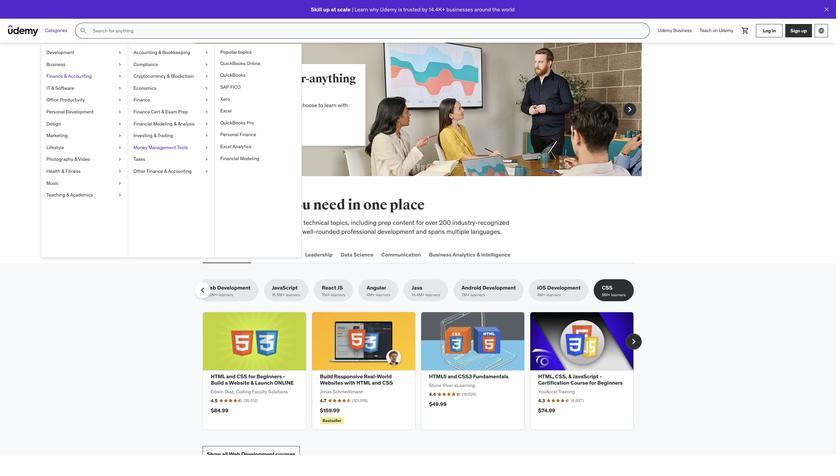 Task type: describe. For each thing, give the bounding box(es) containing it.
investing & trading
[[133, 133, 173, 139]]

development down categories dropdown button at the top left of the page
[[46, 49, 74, 55]]

build ready-for-anything teams see why leading organizations choose to learn with udemy business.
[[226, 72, 356, 116]]

finance for finance
[[133, 97, 150, 103]]

online
[[274, 380, 294, 386]]

learners inside web development 12.2m+ learners
[[219, 292, 233, 297]]

& down taxes link
[[164, 168, 167, 174]]

& left analysis
[[174, 121, 177, 127]]

css3
[[458, 373, 472, 380]]

responsive
[[334, 373, 363, 380]]

workplace
[[250, 219, 279, 227]]

4m+ inside the angular 4m+ learners
[[367, 292, 375, 297]]

investing
[[133, 133, 152, 139]]

build inside html and css for beginners - build a website & launch online
[[211, 380, 224, 386]]

html, css, & javascript - certification course for beginners link
[[538, 373, 623, 386]]

& inside html and css for beginners - build a website & launch online
[[250, 380, 254, 386]]

react
[[322, 284, 336, 291]]

css 9m+ learners
[[602, 284, 626, 297]]

udemy inside build ready-for-anything teams see why leading organizations choose to learn with udemy business.
[[226, 109, 243, 116]]

accounting & bookkeeping link
[[128, 47, 215, 59]]

build for teams
[[226, 72, 255, 86]]

spans
[[428, 227, 445, 235]]

financial for financial modeling & analysis
[[133, 121, 152, 127]]

html inside build responsive real-world websites with html and css
[[356, 380, 371, 386]]

|
[[352, 6, 353, 13]]

learners inside android development 7m+ learners
[[471, 292, 485, 297]]

data science button
[[339, 247, 375, 263]]

udemy inside udemy business link
[[658, 27, 672, 33]]

next image
[[624, 104, 635, 115]]

photography & video
[[46, 156, 90, 162]]

personal development
[[46, 109, 94, 115]]

javascript inside html, css, & javascript - certification course for beginners
[[573, 373, 598, 380]]

accounting & bookkeeping
[[133, 49, 190, 55]]

0 vertical spatial skills
[[248, 197, 284, 214]]

javascript inside javascript 15.5m+ learners
[[272, 284, 298, 291]]

excel link
[[215, 105, 301, 117]]

up for sign
[[801, 28, 807, 34]]

academics
[[70, 192, 93, 198]]

teaching
[[46, 192, 65, 198]]

learners inside react js 7m+ learners
[[331, 292, 345, 297]]

& up office
[[51, 85, 54, 91]]

productivity
[[60, 97, 85, 103]]

html5 and css3 fundamentals link
[[429, 373, 508, 380]]

xsmall image for cryptocurrency & blockchain
[[204, 73, 209, 80]]

finance for finance cert & exam prep
[[133, 109, 150, 115]]

1 horizontal spatial in
[[772, 28, 776, 34]]

200
[[439, 219, 451, 227]]

for inside html, css, & javascript - certification course for beginners
[[589, 380, 596, 386]]

xsmall image for health & fitness
[[117, 168, 122, 175]]

development for personal development
[[66, 109, 94, 115]]

sap fico link
[[215, 81, 301, 93]]

covering critical workplace skills to technical topics, including prep content for over 200 industry-recognized certifications, our catalog supports well-rounded professional development and spans multiple languages.
[[202, 219, 509, 235]]

languages.
[[471, 227, 502, 235]]

economics link
[[128, 82, 215, 94]]

financial for financial modeling
[[220, 155, 239, 161]]

build responsive real-world websites with html and css link
[[320, 373, 393, 386]]

development for android development 7m+ learners
[[482, 284, 516, 291]]

Search for anything text field
[[92, 25, 641, 36]]

and inside html and css for beginners - build a website & launch online
[[226, 373, 235, 380]]

data science
[[341, 251, 373, 258]]

quickbooks link
[[215, 70, 301, 81]]

financial modeling
[[220, 155, 259, 161]]

categories button
[[41, 23, 71, 39]]

android development 7m+ learners
[[462, 284, 516, 297]]

finance cert & exam prep link
[[128, 106, 215, 118]]

management
[[149, 144, 176, 150]]

personal for personal development
[[46, 109, 65, 115]]

learners inside java 14.4m+ learners
[[426, 292, 440, 297]]

other finance & accounting link
[[128, 166, 215, 177]]

html inside html and css for beginners - build a website & launch online
[[211, 373, 225, 380]]

lifestyle link
[[41, 142, 128, 154]]

xsmall image for development
[[117, 49, 122, 56]]

- inside html, css, & javascript - certification course for beginners
[[600, 373, 602, 380]]

content
[[393, 219, 415, 227]]

xsmall image for finance & accounting
[[117, 73, 122, 80]]

udemy business link
[[654, 23, 696, 39]]

websites
[[320, 380, 343, 386]]

request a demo
[[230, 126, 271, 133]]

business analytics & intelligence
[[429, 251, 510, 258]]

ios development 4m+ learners
[[537, 284, 581, 297]]

financial modeling & analysis link
[[128, 118, 215, 130]]

skills inside covering critical workplace skills to technical topics, including prep content for over 200 industry-recognized certifications, our catalog supports well-rounded professional development and spans multiple languages.
[[280, 219, 295, 227]]

& left video
[[74, 156, 77, 162]]

choose a language image
[[818, 27, 825, 34]]

web for web development
[[204, 251, 215, 258]]

trusted
[[403, 6, 420, 13]]

next image
[[628, 336, 639, 347]]

learn
[[324, 102, 336, 108]]

log in link
[[756, 24, 783, 37]]

request
[[230, 126, 251, 133]]

tools
[[177, 144, 188, 150]]

xsmall image for money management tools
[[204, 144, 209, 151]]

carousel element containing build ready-for-anything teams
[[194, 43, 642, 176]]

0 vertical spatial accounting
[[133, 49, 157, 55]]

development for web development
[[216, 251, 249, 258]]

quickbooks pro link
[[215, 117, 301, 129]]

exam
[[165, 109, 177, 115]]

& down compliance link
[[167, 73, 170, 79]]

analytics for excel
[[233, 143, 251, 149]]

analysis
[[178, 121, 195, 127]]

topic filters element
[[194, 279, 634, 301]]

beginners inside html, css, & javascript - certification course for beginners
[[597, 380, 623, 386]]

pro
[[247, 120, 254, 126]]

shopping cart with 0 items image
[[741, 27, 749, 35]]

certification
[[538, 380, 569, 386]]

investing & trading link
[[128, 130, 215, 142]]

certifications
[[263, 251, 297, 258]]

teach on udemy link
[[696, 23, 737, 39]]

cryptocurrency & blockchain
[[133, 73, 194, 79]]

development for ios development 4m+ learners
[[547, 284, 581, 291]]

& inside button
[[477, 251, 480, 258]]

music link
[[41, 177, 128, 189]]

professional
[[341, 227, 376, 235]]

personal development link
[[41, 106, 128, 118]]

excel for excel
[[220, 108, 231, 114]]

xsmall image for economics
[[204, 85, 209, 92]]

teaching & academics link
[[41, 189, 128, 201]]

leadership button
[[304, 247, 334, 263]]

15.5m+
[[272, 292, 285, 297]]

anything
[[309, 72, 356, 86]]

it for it & software
[[46, 85, 50, 91]]

personal for personal finance
[[220, 132, 238, 138]]

business for business
[[46, 61, 65, 67]]

covering
[[202, 219, 228, 227]]

xsmall image for finance cert & exam prep
[[204, 109, 209, 115]]

bookkeeping
[[162, 49, 190, 55]]

real-
[[364, 373, 377, 380]]

log
[[763, 28, 771, 34]]

industry-
[[452, 219, 478, 227]]

xsmall image for finance
[[204, 97, 209, 103]]

money
[[133, 144, 147, 150]]

xsmall image for other finance & accounting
[[204, 168, 209, 175]]

finance cert & exam prep
[[133, 109, 188, 115]]

it certifications
[[258, 251, 297, 258]]

taxes link
[[128, 154, 215, 166]]

personal finance
[[220, 132, 256, 138]]

submit search image
[[80, 27, 88, 35]]

sign
[[790, 28, 800, 34]]

all
[[202, 197, 222, 214]]

modeling for financial modeling
[[240, 155, 259, 161]]

other
[[133, 168, 145, 174]]

teach
[[700, 27, 712, 33]]

html and css for beginners - build a website & launch online link
[[211, 373, 294, 386]]

xero
[[220, 96, 230, 102]]

prep
[[378, 219, 391, 227]]

previous image
[[201, 104, 212, 115]]



Task type: vqa. For each thing, say whether or not it's contained in the screenshot.
Leadership
yes



Task type: locate. For each thing, give the bounding box(es) containing it.
0 vertical spatial the
[[492, 6, 500, 13]]

html left world
[[356, 380, 371, 386]]

1 - from the left
[[283, 373, 285, 380]]

0 horizontal spatial -
[[283, 373, 285, 380]]

0 vertical spatial up
[[323, 6, 330, 13]]

0 vertical spatial business
[[673, 27, 692, 33]]

2 7m+ from the left
[[462, 292, 470, 297]]

4m+ down ios
[[537, 292, 545, 297]]

it inside button
[[258, 251, 262, 258]]

- right 'course'
[[600, 373, 602, 380]]

it
[[46, 85, 50, 91], [258, 251, 262, 258]]

skills
[[248, 197, 284, 214], [280, 219, 295, 227]]

the up 'critical'
[[224, 197, 246, 214]]

quickbooks for quickbooks pro
[[220, 120, 246, 126]]

1 vertical spatial financial
[[220, 155, 239, 161]]

carousel element
[[194, 43, 642, 176], [202, 312, 642, 430]]

business down spans
[[429, 251, 452, 258]]

javascript up 15.5m+
[[272, 284, 298, 291]]

0 horizontal spatial javascript
[[272, 284, 298, 291]]

world
[[377, 373, 392, 380]]

- right launch
[[283, 373, 285, 380]]

web down certifications,
[[204, 251, 215, 258]]

xsmall image inside 'other finance & accounting' link
[[204, 168, 209, 175]]

web development
[[204, 251, 249, 258]]

learners inside the angular 4m+ learners
[[376, 292, 390, 297]]

1 vertical spatial it
[[258, 251, 262, 258]]

2 - from the left
[[600, 373, 602, 380]]

& right health
[[61, 168, 64, 174]]

5 learners from the left
[[426, 292, 440, 297]]

learners inside ios development 4m+ learners
[[546, 292, 561, 297]]

html and css for beginners - build a website & launch online
[[211, 373, 294, 386]]

0 vertical spatial quickbooks
[[220, 60, 246, 66]]

0 horizontal spatial why
[[237, 102, 246, 108]]

and inside build responsive real-world websites with html and css
[[372, 380, 381, 386]]

&
[[158, 49, 161, 55], [64, 73, 67, 79], [167, 73, 170, 79], [51, 85, 54, 91], [161, 109, 164, 115], [174, 121, 177, 127], [154, 133, 156, 139], [74, 156, 77, 162], [61, 168, 64, 174], [164, 168, 167, 174], [66, 192, 69, 198], [477, 251, 480, 258], [568, 373, 572, 380], [250, 380, 254, 386]]

why
[[369, 6, 379, 13], [237, 102, 246, 108]]

it up office
[[46, 85, 50, 91]]

development down office productivity link
[[66, 109, 94, 115]]

1 horizontal spatial it
[[258, 251, 262, 258]]

economics
[[133, 85, 156, 91]]

3 learners from the left
[[331, 292, 345, 297]]

1 horizontal spatial css
[[382, 380, 393, 386]]

9m+
[[602, 292, 610, 297]]

1 horizontal spatial html
[[356, 380, 371, 386]]

accounting up the compliance
[[133, 49, 157, 55]]

0 horizontal spatial financial
[[133, 121, 152, 127]]

with right 'learn'
[[338, 102, 348, 108]]

beginners inside html and css for beginners - build a website & launch online
[[256, 373, 282, 380]]

carousel element containing html and css for beginners - build a website & launch online
[[202, 312, 642, 430]]

1 7m+ from the left
[[322, 292, 330, 297]]

modeling for financial modeling & analysis
[[153, 121, 173, 127]]

xsmall image inside investing & trading link
[[204, 133, 209, 139]]

place
[[390, 197, 425, 214]]

sap fico
[[220, 84, 241, 90]]

analytics up financial modeling
[[233, 143, 251, 149]]

the
[[492, 6, 500, 13], [224, 197, 246, 214]]

compliance link
[[128, 59, 215, 70]]

one
[[363, 197, 387, 214]]

0 horizontal spatial css
[[237, 373, 247, 380]]

xsmall image for compliance
[[204, 61, 209, 68]]

7m+ for react js
[[322, 292, 330, 297]]

build left responsive
[[320, 373, 333, 380]]

1 vertical spatial quickbooks
[[220, 72, 246, 78]]

1 vertical spatial excel
[[220, 143, 231, 149]]

excel down xero
[[220, 108, 231, 114]]

in right log
[[772, 28, 776, 34]]

with inside build responsive real-world websites with html and css
[[344, 380, 355, 386]]

xsmall image for accounting & bookkeeping
[[204, 49, 209, 56]]

1 horizontal spatial beginners
[[597, 380, 623, 386]]

development for web development 12.2m+ learners
[[217, 284, 250, 291]]

build
[[226, 72, 255, 86], [320, 373, 333, 380], [211, 380, 224, 386]]

for right 'course'
[[589, 380, 596, 386]]

cert
[[151, 109, 160, 115]]

14.4k+
[[429, 6, 445, 13]]

0 vertical spatial analytics
[[233, 143, 251, 149]]

video
[[78, 156, 90, 162]]

xsmall image inside personal development link
[[117, 109, 122, 115]]

a inside html and css for beginners - build a website & launch online
[[225, 380, 228, 386]]

catalog
[[253, 227, 274, 235]]

web up "12.2m+"
[[205, 284, 216, 291]]

with right websites
[[344, 380, 355, 386]]

personal up design
[[46, 109, 65, 115]]

0 vertical spatial web
[[204, 251, 215, 258]]

0 horizontal spatial a
[[225, 380, 228, 386]]

& right css,
[[568, 373, 572, 380]]

1 horizontal spatial -
[[600, 373, 602, 380]]

web for web development 12.2m+ learners
[[205, 284, 216, 291]]

world
[[501, 6, 515, 13]]

xsmall image inside health & fitness link
[[117, 168, 122, 175]]

well-
[[302, 227, 316, 235]]

why right the see on the top of the page
[[237, 102, 246, 108]]

0 horizontal spatial analytics
[[233, 143, 251, 149]]

to inside covering critical workplace skills to technical topics, including prep content for over 200 industry-recognized certifications, our catalog supports well-rounded professional development and spans multiple languages.
[[296, 219, 302, 227]]

2 horizontal spatial build
[[320, 373, 333, 380]]

a down pro
[[252, 126, 255, 133]]

quickbooks for quickbooks online
[[220, 60, 246, 66]]

xsmall image inside teaching & academics link
[[117, 192, 122, 198]]

health & fitness link
[[41, 166, 128, 177]]

with inside build ready-for-anything teams see why leading organizations choose to learn with udemy business.
[[338, 102, 348, 108]]

learners inside javascript 15.5m+ learners
[[286, 292, 300, 297]]

0 vertical spatial excel
[[220, 108, 231, 114]]

xsmall image inside design link
[[117, 121, 122, 127]]

xsmall image
[[117, 49, 122, 56], [204, 85, 209, 92], [117, 97, 122, 103], [204, 109, 209, 115], [204, 121, 209, 127], [117, 133, 122, 139], [204, 133, 209, 139], [204, 144, 209, 151], [117, 156, 122, 163], [204, 156, 209, 163], [117, 168, 122, 175], [204, 168, 209, 175], [117, 192, 122, 198]]

it left certifications
[[258, 251, 262, 258]]

cryptocurrency
[[133, 73, 166, 79]]

html left website on the left bottom of the page
[[211, 373, 225, 380]]

money management tools link
[[128, 142, 215, 154]]

xsmall image inside office productivity link
[[117, 97, 122, 103]]

1 horizontal spatial build
[[226, 72, 255, 86]]

and inside covering critical workplace skills to technical topics, including prep content for over 200 industry-recognized certifications, our catalog supports well-rounded professional development and spans multiple languages.
[[416, 227, 427, 235]]

udemy image
[[8, 25, 38, 36]]

xsmall image for business
[[117, 61, 122, 68]]

1 vertical spatial to
[[296, 219, 302, 227]]

1 4m+ from the left
[[367, 292, 375, 297]]

quickbooks up sap fico
[[220, 72, 246, 78]]

build inside build responsive real-world websites with html and css
[[320, 373, 333, 380]]

0 horizontal spatial it
[[46, 85, 50, 91]]

multiple
[[446, 227, 469, 235]]

to up supports at left
[[296, 219, 302, 227]]

why right learn
[[369, 6, 379, 13]]

2 horizontal spatial for
[[589, 380, 596, 386]]

xsmall image inside cryptocurrency & blockchain link
[[204, 73, 209, 80]]

xsmall image inside taxes link
[[204, 156, 209, 163]]

xsmall image inside music link
[[117, 180, 122, 187]]

14.4m+
[[412, 292, 425, 297]]

development
[[377, 227, 414, 235]]

financial up investing
[[133, 121, 152, 127]]

1 vertical spatial web
[[205, 284, 216, 291]]

1 horizontal spatial 4m+
[[537, 292, 545, 297]]

1 horizontal spatial up
[[801, 28, 807, 34]]

topics
[[238, 49, 252, 55]]

development inside web development 12.2m+ learners
[[217, 284, 250, 291]]

1 vertical spatial in
[[348, 197, 361, 214]]

beginners right website on the left bottom of the page
[[256, 373, 282, 380]]

development inside button
[[216, 251, 249, 258]]

0 vertical spatial a
[[252, 126, 255, 133]]

0 vertical spatial with
[[338, 102, 348, 108]]

build inside build ready-for-anything teams see why leading organizations choose to learn with udemy business.
[[226, 72, 255, 86]]

7m+ inside android development 7m+ learners
[[462, 292, 470, 297]]

7m+ down react
[[322, 292, 330, 297]]

xsmall image inside finance cert & exam prep link
[[204, 109, 209, 115]]

css inside html and css for beginners - build a website & launch online
[[237, 373, 247, 380]]

1 vertical spatial the
[[224, 197, 246, 214]]

leadership
[[305, 251, 333, 258]]

up right sign
[[801, 28, 807, 34]]

- inside html and css for beginners - build a website & launch online
[[283, 373, 285, 380]]

taxes
[[133, 156, 145, 162]]

& inside html, css, & javascript - certification course for beginners
[[568, 373, 572, 380]]

ready-
[[257, 72, 290, 86]]

2 vertical spatial quickbooks
[[220, 120, 246, 126]]

& right cert
[[161, 109, 164, 115]]

1 vertical spatial javascript
[[573, 373, 598, 380]]

7 learners from the left
[[546, 292, 561, 297]]

accounting down taxes link
[[168, 168, 192, 174]]

2 horizontal spatial business
[[673, 27, 692, 33]]

business up "finance & accounting" at the left top of page
[[46, 61, 65, 67]]

for-
[[290, 72, 309, 86]]

prep
[[178, 109, 188, 115]]

0 horizontal spatial 7m+
[[322, 292, 330, 297]]

finance
[[46, 73, 63, 79], [133, 97, 150, 103], [133, 109, 150, 115], [240, 132, 256, 138], [146, 168, 163, 174]]

xsmall image inside economics link
[[204, 85, 209, 92]]

financial modeling & analysis
[[133, 121, 195, 127]]

xsmall image for it & software
[[117, 85, 122, 92]]

development up "12.2m+"
[[217, 284, 250, 291]]

to left 'learn'
[[318, 102, 323, 108]]

business link
[[41, 59, 128, 70]]

0 vertical spatial why
[[369, 6, 379, 13]]

android
[[462, 284, 481, 291]]

development inside android development 7m+ learners
[[482, 284, 516, 291]]

skills up supports at left
[[280, 219, 295, 227]]

quickbooks down the popular topics
[[220, 60, 246, 66]]

xsmall image for office productivity
[[117, 97, 122, 103]]

0 vertical spatial in
[[772, 28, 776, 34]]

skills up "workplace"
[[248, 197, 284, 214]]

web inside web development button
[[204, 251, 215, 258]]

learners inside the css 9m+ learners
[[611, 292, 626, 297]]

1 vertical spatial modeling
[[240, 155, 259, 161]]

build for websites
[[320, 373, 333, 380]]

xero link
[[215, 93, 301, 105]]

up for skill
[[323, 6, 330, 13]]

fitness
[[65, 168, 81, 174]]

css right real-
[[382, 380, 393, 386]]

why for |
[[369, 6, 379, 13]]

1 horizontal spatial financial
[[220, 155, 239, 161]]

communication button
[[380, 247, 422, 263]]

business left the teach
[[673, 27, 692, 33]]

xsmall image inside lifestyle link
[[117, 144, 122, 151]]

personal finance link
[[215, 129, 301, 141]]

why inside build ready-for-anything teams see why leading organizations choose to learn with udemy business.
[[237, 102, 246, 108]]

2 quickbooks from the top
[[220, 72, 246, 78]]

0 vertical spatial carousel element
[[194, 43, 642, 176]]

& left bookkeeping
[[158, 49, 161, 55]]

launch
[[255, 380, 273, 386]]

fico
[[230, 84, 241, 90]]

xsmall image for investing & trading
[[204, 133, 209, 139]]

skill
[[311, 6, 322, 13]]

xsmall image
[[204, 49, 209, 56], [117, 61, 122, 68], [204, 61, 209, 68], [117, 73, 122, 80], [204, 73, 209, 80], [117, 85, 122, 92], [204, 97, 209, 103], [117, 109, 122, 115], [117, 121, 122, 127], [117, 144, 122, 151], [117, 180, 122, 187]]

finance & accounting
[[46, 73, 92, 79]]

close image
[[823, 6, 830, 13]]

finance inside money management tools "element"
[[240, 132, 256, 138]]

2 horizontal spatial accounting
[[168, 168, 192, 174]]

xsmall image for photography & video
[[117, 156, 122, 163]]

xsmall image inside money management tools link
[[204, 144, 209, 151]]

0 vertical spatial financial
[[133, 121, 152, 127]]

0 vertical spatial javascript
[[272, 284, 298, 291]]

development down certifications,
[[216, 251, 249, 258]]

0 vertical spatial personal
[[46, 109, 65, 115]]

0 vertical spatial modeling
[[153, 121, 173, 127]]

-
[[283, 373, 285, 380], [600, 373, 602, 380]]

0 horizontal spatial up
[[323, 6, 330, 13]]

financial inside money management tools "element"
[[220, 155, 239, 161]]

xsmall image inside the "finance" link
[[204, 97, 209, 103]]

development right ios
[[547, 284, 581, 291]]

excel analytics link
[[215, 141, 301, 153]]

0 horizontal spatial the
[[224, 197, 246, 214]]

1 horizontal spatial business
[[429, 251, 452, 258]]

2 vertical spatial accounting
[[168, 168, 192, 174]]

udemy business
[[658, 27, 692, 33]]

0 horizontal spatial beginners
[[256, 373, 282, 380]]

finance & accounting link
[[41, 70, 128, 82]]

quickbooks up request
[[220, 120, 246, 126]]

css left launch
[[237, 373, 247, 380]]

excel for excel analytics
[[220, 143, 231, 149]]

quickbooks for quickbooks
[[220, 72, 246, 78]]

development inside ios development 4m+ learners
[[547, 284, 581, 291]]

teach on udemy
[[700, 27, 733, 33]]

1 horizontal spatial for
[[416, 219, 424, 227]]

xsmall image for financial modeling & analysis
[[204, 121, 209, 127]]

build down the quickbooks online
[[226, 72, 255, 86]]

xsmall image for lifestyle
[[117, 144, 122, 151]]

1 vertical spatial personal
[[220, 132, 238, 138]]

2 learners from the left
[[286, 292, 300, 297]]

7m+ down android
[[462, 292, 470, 297]]

xsmall image inside the accounting & bookkeeping link
[[204, 49, 209, 56]]

xsmall image for teaching & academics
[[117, 192, 122, 198]]

modeling down "excel analytics" link
[[240, 155, 259, 161]]

1 vertical spatial a
[[225, 380, 228, 386]]

1 horizontal spatial a
[[252, 126, 255, 133]]

excel down personal finance
[[220, 143, 231, 149]]

supports
[[276, 227, 301, 235]]

analytics inside business analytics & intelligence button
[[453, 251, 475, 258]]

xsmall image for marketing
[[117, 133, 122, 139]]

4 learners from the left
[[376, 292, 390, 297]]

intelligence
[[481, 251, 510, 258]]

6 learners from the left
[[471, 292, 485, 297]]

course
[[570, 380, 588, 386]]

1 horizontal spatial the
[[492, 6, 500, 13]]

xsmall image inside the development link
[[117, 49, 122, 56]]

to inside build ready-for-anything teams see why leading organizations choose to learn with udemy business.
[[318, 102, 323, 108]]

a
[[252, 126, 255, 133], [225, 380, 228, 386]]

compliance
[[133, 61, 158, 67]]

web inside web development 12.2m+ learners
[[205, 284, 216, 291]]

xsmall image inside compliance link
[[204, 61, 209, 68]]

& left "trading"
[[154, 133, 156, 139]]

0 vertical spatial it
[[46, 85, 50, 91]]

modeling down finance cert & exam prep
[[153, 121, 173, 127]]

1 vertical spatial why
[[237, 102, 246, 108]]

4m+ down angular
[[367, 292, 375, 297]]

xsmall image inside financial modeling & analysis link
[[204, 121, 209, 127]]

topics,
[[330, 219, 349, 227]]

why for teams
[[237, 102, 246, 108]]

sign up
[[790, 28, 807, 34]]

money management tools element
[[215, 44, 301, 258]]

beginners right 'course'
[[597, 380, 623, 386]]

modeling
[[153, 121, 173, 127], [240, 155, 259, 161]]

1 vertical spatial carousel element
[[202, 312, 642, 430]]

sap
[[220, 84, 229, 90]]

1 horizontal spatial why
[[369, 6, 379, 13]]

technical
[[303, 219, 329, 227]]

financial down excel analytics
[[220, 155, 239, 161]]

2 horizontal spatial css
[[602, 284, 613, 291]]

development right android
[[482, 284, 516, 291]]

the left the world
[[492, 6, 500, 13]]

1 horizontal spatial accounting
[[133, 49, 157, 55]]

1 learners from the left
[[219, 292, 233, 297]]

finance link
[[128, 94, 215, 106]]

it for it certifications
[[258, 251, 262, 258]]

css inside the css 9m+ learners
[[602, 284, 613, 291]]

& left launch
[[250, 380, 254, 386]]

photography
[[46, 156, 73, 162]]

xsmall image inside business link
[[117, 61, 122, 68]]

teams
[[226, 85, 258, 99]]

1 vertical spatial with
[[344, 380, 355, 386]]

for left over
[[416, 219, 424, 227]]

1 vertical spatial analytics
[[453, 251, 475, 258]]

0 horizontal spatial for
[[248, 373, 255, 380]]

xsmall image inside it & software link
[[117, 85, 122, 92]]

for inside covering critical workplace skills to technical topics, including prep content for over 200 industry-recognized certifications, our catalog supports well-rounded professional development and spans multiple languages.
[[416, 219, 424, 227]]

xsmall image inside marketing link
[[117, 133, 122, 139]]

analytics inside "excel analytics" link
[[233, 143, 251, 149]]

business for business analytics & intelligence
[[429, 251, 452, 258]]

html,
[[538, 373, 554, 380]]

0 horizontal spatial build
[[211, 380, 224, 386]]

& up the software
[[64, 73, 67, 79]]

1 horizontal spatial to
[[318, 102, 323, 108]]

2 vertical spatial business
[[429, 251, 452, 258]]

0 horizontal spatial in
[[348, 197, 361, 214]]

html, css, & javascript - certification course for beginners
[[538, 373, 623, 386]]

0 vertical spatial to
[[318, 102, 323, 108]]

for inside html and css for beginners - build a website & launch online
[[248, 373, 255, 380]]

7m+ for android development
[[462, 292, 470, 297]]

javascript right css,
[[573, 373, 598, 380]]

1 horizontal spatial personal
[[220, 132, 238, 138]]

business inside button
[[429, 251, 452, 258]]

see
[[226, 102, 236, 108]]

1 excel from the top
[[220, 108, 231, 114]]

xsmall image inside photography & video link
[[117, 156, 122, 163]]

1 horizontal spatial analytics
[[453, 251, 475, 258]]

demo
[[256, 126, 271, 133]]

blockchain
[[171, 73, 194, 79]]

7m+ inside react js 7m+ learners
[[322, 292, 330, 297]]

1 vertical spatial up
[[801, 28, 807, 34]]

xsmall image for music
[[117, 180, 122, 187]]

& left intelligence on the right of the page
[[477, 251, 480, 258]]

categories
[[45, 27, 67, 33]]

office productivity link
[[41, 94, 128, 106]]

including
[[351, 219, 377, 227]]

critical
[[229, 219, 248, 227]]

javascript
[[272, 284, 298, 291], [573, 373, 598, 380]]

3 quickbooks from the top
[[220, 120, 246, 126]]

finance for finance & accounting
[[46, 73, 63, 79]]

2 excel from the top
[[220, 143, 231, 149]]

up left at
[[323, 6, 330, 13]]

1 vertical spatial accounting
[[68, 73, 92, 79]]

xsmall image inside finance & accounting link
[[117, 73, 122, 80]]

html5
[[429, 373, 446, 380]]

office productivity
[[46, 97, 85, 103]]

beginners
[[256, 373, 282, 380], [597, 380, 623, 386]]

with
[[338, 102, 348, 108], [344, 380, 355, 386]]

css inside build responsive real-world websites with html and css
[[382, 380, 393, 386]]

0 horizontal spatial personal
[[46, 109, 65, 115]]

udemy inside teach on udemy link
[[719, 27, 733, 33]]

0 horizontal spatial html
[[211, 373, 225, 380]]

and
[[416, 227, 427, 235], [226, 373, 235, 380], [448, 373, 457, 380], [372, 380, 381, 386]]

css up 9m+
[[602, 284, 613, 291]]

financial
[[133, 121, 152, 127], [220, 155, 239, 161]]

0 horizontal spatial business
[[46, 61, 65, 67]]

analytics for business
[[453, 251, 475, 258]]

0 horizontal spatial accounting
[[68, 73, 92, 79]]

1 horizontal spatial javascript
[[573, 373, 598, 380]]

in up including
[[348, 197, 361, 214]]

& right teaching
[[66, 192, 69, 198]]

web development 12.2m+ learners
[[205, 284, 250, 297]]

1 quickbooks from the top
[[220, 60, 246, 66]]

1 horizontal spatial modeling
[[240, 155, 259, 161]]

communication
[[381, 251, 421, 258]]

0 horizontal spatial to
[[296, 219, 302, 227]]

xsmall image for design
[[117, 121, 122, 127]]

previous image
[[197, 285, 208, 296]]

build left website on the left bottom of the page
[[211, 380, 224, 386]]

marketing link
[[41, 130, 128, 142]]

cryptocurrency & blockchain link
[[128, 70, 215, 82]]

0 horizontal spatial 4m+
[[367, 292, 375, 297]]

personal up excel analytics
[[220, 132, 238, 138]]

1 vertical spatial skills
[[280, 219, 295, 227]]

8 learners from the left
[[611, 292, 626, 297]]

4m+ inside ios development 4m+ learners
[[537, 292, 545, 297]]

for left 'online'
[[248, 373, 255, 380]]

xsmall image for personal development
[[117, 109, 122, 115]]

personal inside money management tools "element"
[[220, 132, 238, 138]]

2 4m+ from the left
[[537, 292, 545, 297]]

1 vertical spatial business
[[46, 61, 65, 67]]

accounting down business link
[[68, 73, 92, 79]]

0 horizontal spatial modeling
[[153, 121, 173, 127]]

analytics down the multiple
[[453, 251, 475, 258]]

xsmall image for taxes
[[204, 156, 209, 163]]

a left website on the left bottom of the page
[[225, 380, 228, 386]]

modeling inside money management tools "element"
[[240, 155, 259, 161]]

1 horizontal spatial 7m+
[[462, 292, 470, 297]]



